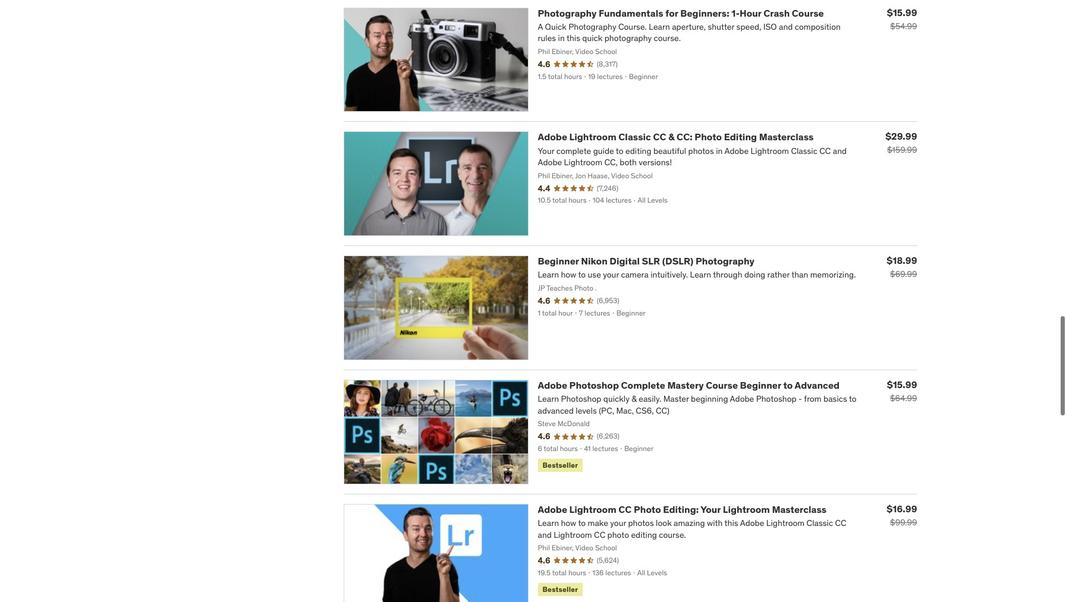 Task type: locate. For each thing, give the bounding box(es) containing it.
1-
[[732, 7, 740, 19]]

1 vertical spatial photo
[[634, 504, 661, 516]]

photo
[[695, 131, 722, 143], [634, 504, 661, 516]]

$16.99
[[887, 503, 918, 515]]

course
[[792, 7, 824, 19], [706, 380, 738, 391]]

adobe photoshop complete mastery course beginner to advanced link
[[538, 380, 840, 391]]

$159.99
[[887, 145, 918, 155]]

0 vertical spatial $15.99
[[887, 6, 918, 18]]

classic
[[619, 131, 651, 143]]

&
[[669, 131, 675, 143]]

$15.99 for adobe photoshop complete mastery course beginner to advanced
[[887, 379, 918, 391]]

beginner left the to
[[740, 380, 782, 391]]

beginner nikon digital slr (dslr) photography
[[538, 255, 755, 267]]

1 horizontal spatial beginner
[[740, 380, 782, 391]]

0 vertical spatial photo
[[695, 131, 722, 143]]

0 vertical spatial beginner
[[538, 255, 579, 267]]

adobe
[[538, 131, 568, 143], [538, 380, 568, 391], [538, 504, 568, 516]]

beginner left nikon
[[538, 255, 579, 267]]

cc:
[[677, 131, 693, 143]]

$15.99 up $64.99
[[887, 379, 918, 391]]

adobe lightroom classic cc & cc: photo editing masterclass link
[[538, 131, 814, 143]]

masterclass
[[759, 131, 814, 143], [772, 504, 827, 516]]

2 $15.99 from the top
[[887, 379, 918, 391]]

0 vertical spatial cc
[[653, 131, 667, 143]]

$18.99 $69.99
[[887, 255, 918, 280]]

advanced
[[795, 380, 840, 391]]

1 vertical spatial course
[[706, 380, 738, 391]]

$15.99 $64.99
[[887, 379, 918, 404]]

beginner nikon digital slr (dslr) photography link
[[538, 255, 755, 267]]

1 vertical spatial adobe
[[538, 380, 568, 391]]

beginner
[[538, 255, 579, 267], [740, 380, 782, 391]]

cc left editing:
[[619, 504, 632, 516]]

adobe lightroom classic cc & cc: photo editing masterclass
[[538, 131, 814, 143]]

$16.99 $99.99
[[887, 503, 918, 528]]

photography fundamentals for beginners: 1-hour crash course
[[538, 7, 824, 19]]

cc
[[653, 131, 667, 143], [619, 504, 632, 516]]

0 vertical spatial adobe
[[538, 131, 568, 143]]

0 horizontal spatial photography
[[538, 7, 597, 19]]

1 vertical spatial $15.99
[[887, 379, 918, 391]]

2 vertical spatial adobe
[[538, 504, 568, 516]]

cc left &
[[653, 131, 667, 143]]

course right mastery
[[706, 380, 738, 391]]

photography
[[538, 7, 597, 19], [696, 255, 755, 267]]

beginners:
[[681, 7, 730, 19]]

photo left editing:
[[634, 504, 661, 516]]

your
[[701, 504, 721, 516]]

$15.99
[[887, 6, 918, 18], [887, 379, 918, 391]]

fundamentals
[[599, 7, 664, 19]]

0 horizontal spatial beginner
[[538, 255, 579, 267]]

0 horizontal spatial photo
[[634, 504, 661, 516]]

photoshop
[[570, 380, 619, 391]]

$18.99
[[887, 255, 918, 267]]

$99.99
[[890, 517, 918, 528]]

lightroom
[[570, 131, 617, 143], [570, 504, 617, 516], [723, 504, 770, 516]]

course right crash
[[792, 7, 824, 19]]

1 vertical spatial cc
[[619, 504, 632, 516]]

adobe for adobe lightroom classic cc & cc: photo editing masterclass
[[538, 131, 568, 143]]

1 horizontal spatial course
[[792, 7, 824, 19]]

1 horizontal spatial photo
[[695, 131, 722, 143]]

0 vertical spatial course
[[792, 7, 824, 19]]

1 adobe from the top
[[538, 131, 568, 143]]

adobe for adobe lightroom cc photo editing: your lightroom masterclass
[[538, 504, 568, 516]]

0 vertical spatial photography
[[538, 7, 597, 19]]

$64.99
[[890, 393, 918, 404]]

$15.99 up $54.99
[[887, 6, 918, 18]]

digital
[[610, 255, 640, 267]]

1 $15.99 from the top
[[887, 6, 918, 18]]

$69.99
[[890, 269, 918, 280]]

0 horizontal spatial cc
[[619, 504, 632, 516]]

$29.99
[[886, 131, 918, 142]]

1 horizontal spatial photography
[[696, 255, 755, 267]]

3 adobe from the top
[[538, 504, 568, 516]]

lightroom for classic
[[570, 131, 617, 143]]

photo right "cc:"
[[695, 131, 722, 143]]

$29.99 $159.99
[[886, 131, 918, 155]]

2 adobe from the top
[[538, 380, 568, 391]]

complete
[[621, 380, 666, 391]]



Task type: describe. For each thing, give the bounding box(es) containing it.
lightroom for cc
[[570, 504, 617, 516]]

0 vertical spatial masterclass
[[759, 131, 814, 143]]

1 vertical spatial masterclass
[[772, 504, 827, 516]]

$15.99 $54.99
[[887, 6, 918, 31]]

editing:
[[663, 504, 699, 516]]

1 vertical spatial beginner
[[740, 380, 782, 391]]

adobe lightroom cc photo editing: your lightroom masterclass
[[538, 504, 827, 516]]

$15.99 for photography fundamentals for beginners: 1-hour crash course
[[887, 6, 918, 18]]

0 horizontal spatial course
[[706, 380, 738, 391]]

editing
[[724, 131, 757, 143]]

to
[[784, 380, 793, 391]]

mastery
[[668, 380, 704, 391]]

adobe lightroom cc photo editing: your lightroom masterclass link
[[538, 504, 827, 516]]

adobe photoshop complete mastery course beginner to advanced
[[538, 380, 840, 391]]

hour
[[740, 7, 762, 19]]

1 horizontal spatial cc
[[653, 131, 667, 143]]

adobe for adobe photoshop complete mastery course beginner to advanced
[[538, 380, 568, 391]]

$54.99
[[891, 21, 918, 31]]

nikon
[[581, 255, 608, 267]]

photography fundamentals for beginners: 1-hour crash course link
[[538, 7, 824, 19]]

crash
[[764, 7, 790, 19]]

for
[[666, 7, 679, 19]]

slr
[[642, 255, 660, 267]]

(dslr)
[[662, 255, 694, 267]]

1 vertical spatial photography
[[696, 255, 755, 267]]



Task type: vqa. For each thing, say whether or not it's contained in the screenshot.
top $15.99
yes



